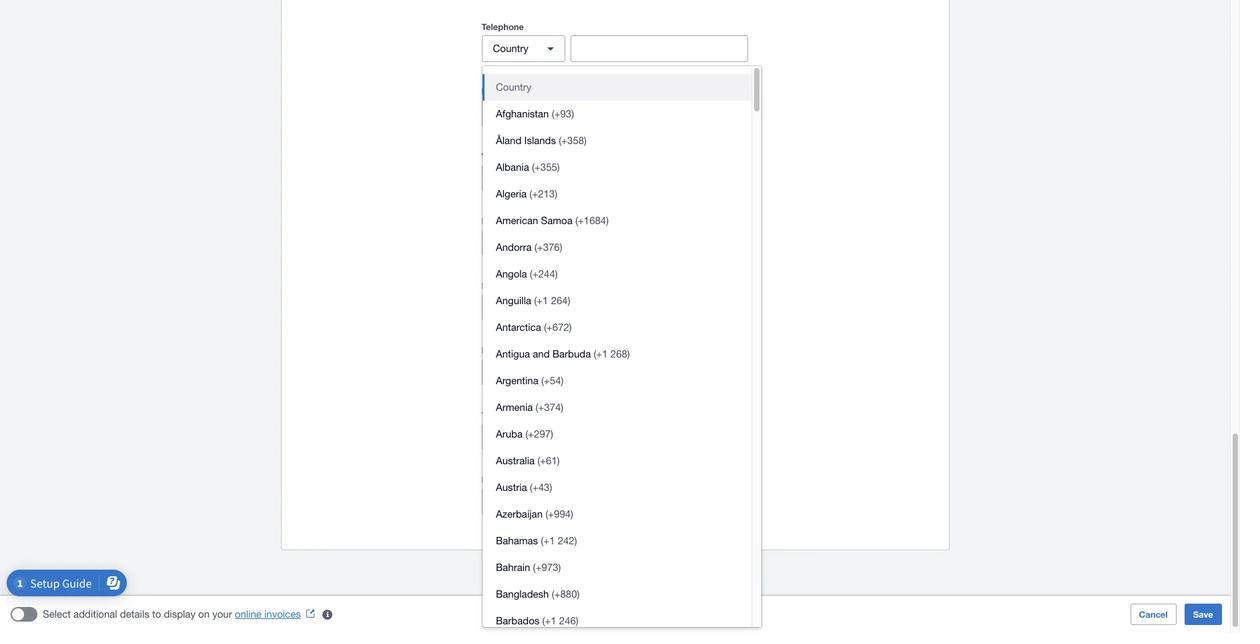 Task type: locate. For each thing, give the bounding box(es) containing it.
bangladesh
[[496, 589, 549, 600]]

linkedin.com/
[[492, 496, 552, 507]]

barbados
[[496, 615, 540, 627]]

aruba
[[496, 429, 523, 440]]

facebook.com/
[[492, 366, 560, 378]]

antarctica
[[496, 322, 541, 333]]

to
[[152, 609, 161, 620]]

email
[[482, 86, 505, 97]]

(+1684)
[[575, 215, 609, 226]]

country
[[493, 43, 529, 54], [496, 81, 532, 93], [493, 237, 529, 248], [493, 302, 529, 313]]

select
[[43, 609, 71, 620]]

bahrain (+973)
[[496, 562, 561, 573]]

country button up the 'antarctica'
[[482, 294, 565, 321]]

(+297)
[[525, 429, 553, 440]]

Facebook text field
[[560, 360, 748, 385]]

on
[[198, 609, 210, 620]]

(+1 for (+1 264)
[[534, 295, 548, 306]]

2 country button from the top
[[482, 230, 565, 256]]

0 vertical spatial country button
[[482, 35, 565, 62]]

242)
[[558, 535, 577, 547]]

3 country button from the top
[[482, 294, 565, 321]]

country down american
[[493, 237, 529, 248]]

country button down telephone
[[482, 35, 565, 62]]

(+1 left the 264) on the left top of page
[[534, 295, 548, 306]]

(+1 left "246)"
[[542, 615, 557, 627]]

2 vertical spatial country button
[[482, 294, 565, 321]]

your
[[212, 609, 232, 620]]

afghanistan (+93)
[[496, 108, 574, 119]]

albania (+355)
[[496, 162, 560, 173]]

country button
[[482, 35, 565, 62], [482, 230, 565, 256], [482, 294, 565, 321]]

australia (+61)
[[496, 455, 560, 467]]

åland islands (+358)
[[496, 135, 587, 146]]

facebook
[[482, 345, 523, 356]]

(+43)
[[530, 482, 552, 493]]

country for mobile
[[493, 237, 529, 248]]

save button
[[1185, 604, 1222, 625]]

austria
[[496, 482, 527, 493]]

268)
[[611, 348, 630, 360]]

country button for telephone
[[482, 35, 565, 62]]

website
[[482, 151, 515, 162]]

azerbaijan
[[496, 509, 543, 520]]

angola
[[496, 268, 527, 280]]

264)
[[551, 295, 570, 306]]

andorra
[[496, 242, 532, 253]]

(+1
[[534, 295, 548, 306], [594, 348, 608, 360], [541, 535, 555, 547], [542, 615, 557, 627]]

group
[[483, 66, 762, 634]]

(+358)
[[559, 135, 587, 146]]

linkedin
[[482, 475, 517, 485]]

bahrain
[[496, 562, 530, 573]]

1 vertical spatial country button
[[482, 230, 565, 256]]

Email text field
[[482, 101, 748, 126]]

anguilla
[[496, 295, 531, 306]]

(+973)
[[533, 562, 561, 573]]

country up afghanistan
[[496, 81, 532, 93]]

Twitter text field
[[545, 425, 748, 450]]

(+93)
[[552, 108, 574, 119]]

antarctica (+672)
[[496, 322, 572, 333]]

cancel
[[1139, 609, 1168, 620]]

austria (+43)
[[496, 482, 552, 493]]

anguilla (+1 264)
[[496, 295, 570, 306]]

(+213)
[[530, 188, 557, 200]]

None text field
[[571, 36, 748, 61]]

country button down american
[[482, 230, 565, 256]]

antigua and barbuda (+1 268)
[[496, 348, 630, 360]]

country up the 'antarctica'
[[493, 302, 529, 313]]

barbuda
[[553, 348, 591, 360]]

list box
[[483, 66, 752, 634]]

fax
[[482, 280, 496, 291]]

bahamas (+1 242)
[[496, 535, 577, 547]]

country button for mobile
[[482, 230, 565, 256]]

twitter
[[482, 410, 510, 421]]

(+1 left "242)"
[[541, 535, 555, 547]]

country down telephone
[[493, 43, 529, 54]]

1 country button from the top
[[482, 35, 565, 62]]

save
[[1193, 609, 1213, 620]]

(+244)
[[530, 268, 558, 280]]



Task type: vqa. For each thing, say whether or not it's contained in the screenshot.


Task type: describe. For each thing, give the bounding box(es) containing it.
additional information image
[[314, 601, 341, 628]]

country inside button
[[496, 81, 532, 93]]

list box containing country
[[483, 66, 752, 634]]

argentina
[[496, 375, 539, 387]]

country for fax
[[493, 302, 529, 313]]

online invoices link
[[235, 609, 320, 620]]

country button
[[483, 74, 752, 101]]

details
[[120, 609, 149, 620]]

armenia (+374)
[[496, 402, 564, 413]]

display
[[164, 609, 196, 620]]

(+376)
[[535, 242, 562, 253]]

aruba (+297)
[[496, 429, 553, 440]]

albania
[[496, 162, 529, 173]]

bangladesh (+880)
[[496, 589, 580, 600]]

twitter.com/
[[492, 431, 545, 443]]

australia
[[496, 455, 535, 467]]

åland
[[496, 135, 522, 146]]

(+1 for (+1 242)
[[541, 535, 555, 547]]

246)
[[559, 615, 579, 627]]

(+880)
[[552, 589, 580, 600]]

bahamas
[[496, 535, 538, 547]]

barbados (+1 246)
[[496, 615, 579, 627]]

antigua
[[496, 348, 530, 360]]

cancel button
[[1131, 604, 1177, 625]]

(+672)
[[544, 322, 572, 333]]

telephone
[[482, 21, 524, 32]]

afghanistan
[[496, 108, 549, 119]]

and
[[533, 348, 550, 360]]

(+355)
[[532, 162, 560, 173]]

(+994)
[[545, 509, 573, 520]]

armenia
[[496, 402, 533, 413]]

american samoa (+1684)
[[496, 215, 609, 226]]

algeria (+213)
[[496, 188, 557, 200]]

additional
[[74, 609, 117, 620]]

invoices
[[264, 609, 301, 620]]

country button for fax
[[482, 294, 565, 321]]

angola (+244)
[[496, 268, 558, 280]]

(+374)
[[536, 402, 564, 413]]

(+1 for (+1 246)
[[542, 615, 557, 627]]

algeria
[[496, 188, 527, 200]]

(+1 left 268) on the bottom
[[594, 348, 608, 360]]

online
[[235, 609, 262, 620]]

samoa
[[541, 215, 573, 226]]

LinkedIn text field
[[552, 489, 748, 515]]

american
[[496, 215, 538, 226]]

islands
[[524, 135, 556, 146]]

(+61)
[[538, 455, 560, 467]]

group containing country
[[483, 66, 762, 634]]

select additional details to display on your online invoices
[[43, 609, 301, 620]]

mobile
[[482, 216, 510, 226]]

argentina (+54)
[[496, 375, 564, 387]]

Website text field
[[482, 166, 748, 191]]

azerbaijan (+994)
[[496, 509, 573, 520]]

andorra (+376)
[[496, 242, 562, 253]]

country for telephone
[[493, 43, 529, 54]]

(+54)
[[541, 375, 564, 387]]



